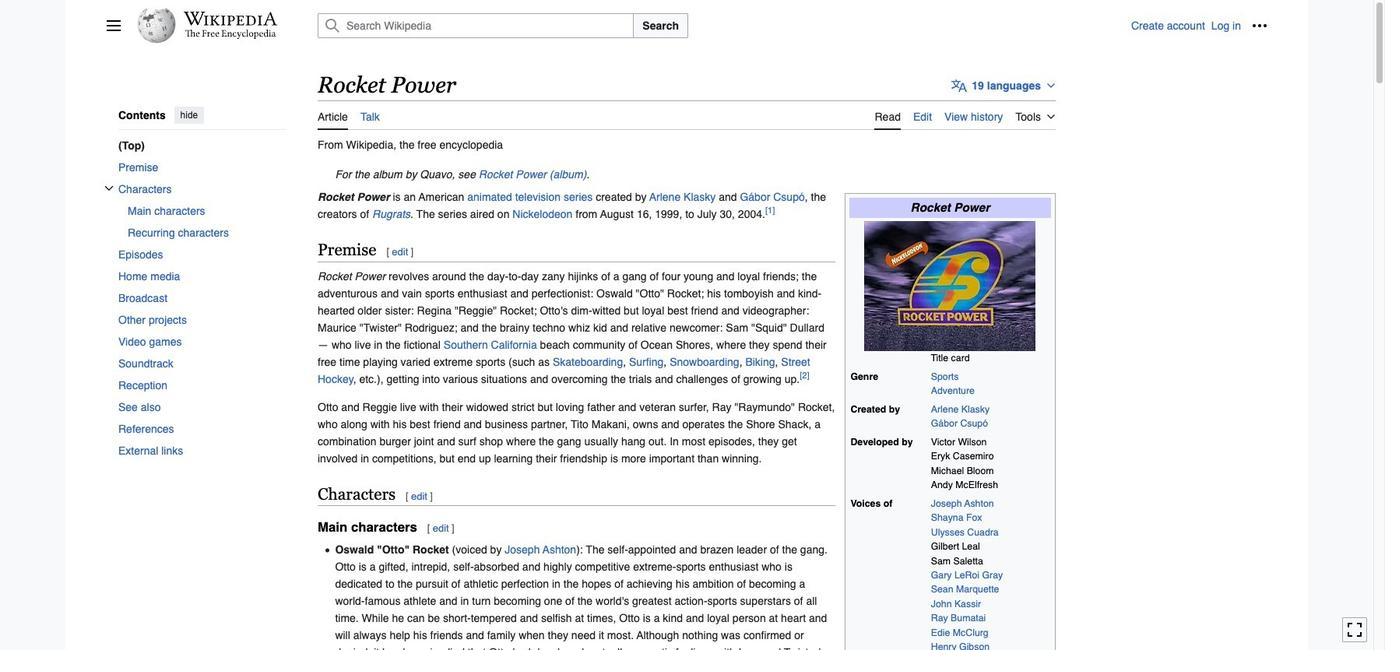Task type: describe. For each thing, give the bounding box(es) containing it.
wikipedia image
[[184, 12, 277, 26]]

personal tools navigation
[[1132, 13, 1273, 38]]

fullscreen image
[[1348, 623, 1363, 638]]

menu image
[[106, 18, 122, 33]]



Task type: locate. For each thing, give the bounding box(es) containing it.
language progressive image
[[952, 78, 968, 93]]

None search field
[[299, 13, 1132, 38]]

main content
[[312, 70, 1268, 650]]

x small image
[[104, 183, 114, 193]]

the free encyclopedia image
[[185, 30, 276, 40]]

note
[[318, 166, 1056, 183]]

Search Wikipedia search field
[[318, 13, 634, 38]]

log in and more options image
[[1253, 18, 1268, 33]]



Task type: vqa. For each thing, say whether or not it's contained in the screenshot.
first x small icon from the bottom
no



